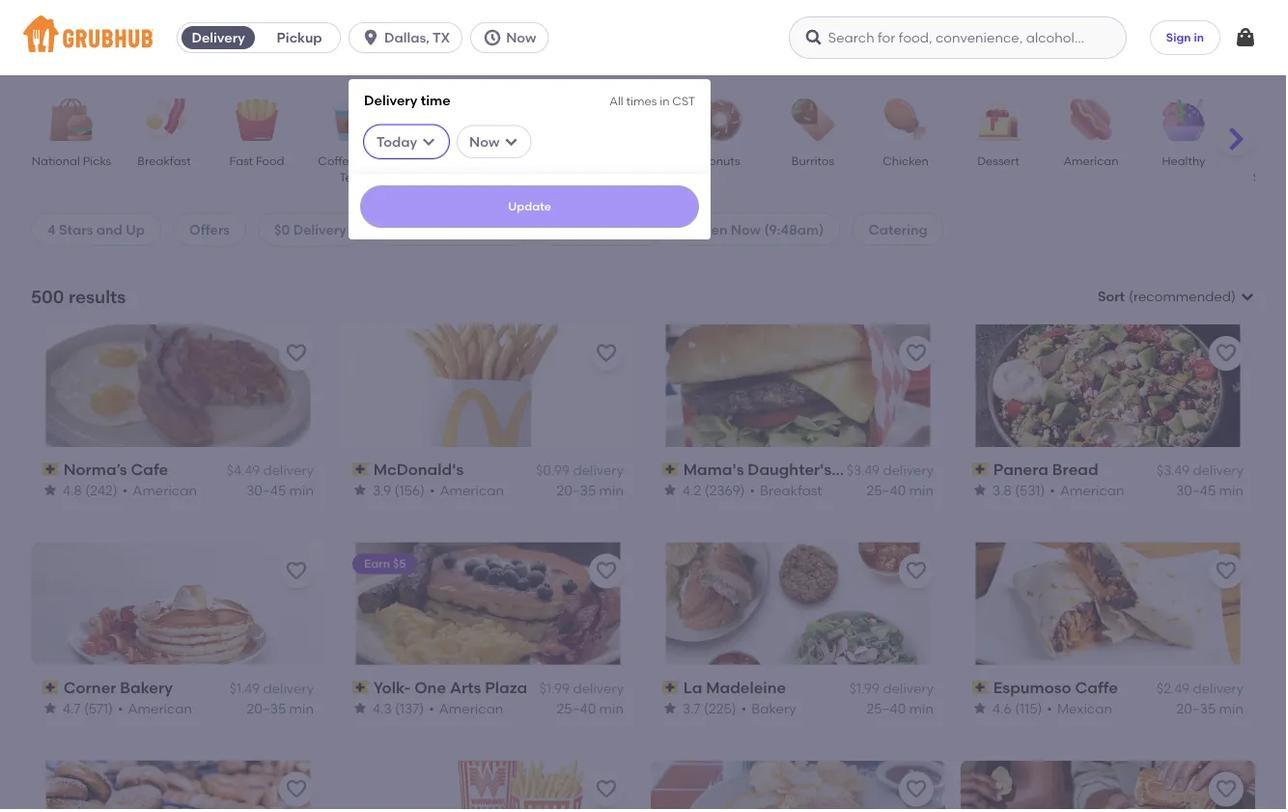 Task type: vqa. For each thing, say whether or not it's contained in the screenshot.
bread
yes



Task type: describe. For each thing, give the bounding box(es) containing it.
fast
[[229, 154, 253, 168]]

american image
[[1057, 98, 1125, 141]]

$1.99 delivery for la madeleine
[[849, 680, 934, 697]]

sign in button
[[1150, 20, 1221, 55]]

25–40 min for diner
[[867, 482, 934, 498]]

la
[[683, 678, 702, 697]]

subscription pass image for corner bakery
[[42, 681, 60, 694]]

star icon image for yolk- one arts plaza
[[352, 700, 368, 716]]

2 vertical spatial now
[[731, 221, 761, 237]]

all
[[610, 94, 623, 108]]

dessert image
[[965, 98, 1032, 141]]

national
[[32, 154, 80, 168]]

• for mcdonald's
[[430, 482, 435, 498]]

delivery for espumoso caffe
[[1193, 680, 1244, 697]]

$2.49 delivery
[[1157, 680, 1244, 697]]

0 horizontal spatial in
[[660, 94, 670, 108]]

now inside button
[[506, 29, 536, 46]]

• american for mcdonald's
[[430, 482, 504, 498]]

one
[[414, 678, 446, 697]]

20–35 min for espumoso caffe
[[1177, 700, 1244, 716]]

4.3
[[373, 700, 392, 716]]

times
[[626, 94, 657, 108]]

$0 delivery
[[274, 221, 347, 237]]

pickup
[[277, 29, 322, 46]]

now button
[[470, 22, 557, 53]]

dallas, tx
[[384, 29, 450, 46]]

$1.99 for la madeleine
[[849, 680, 880, 697]]

30
[[391, 221, 408, 237]]

star icon image for mama's daughter's diner
[[662, 482, 678, 498]]

yolk- one arts plaza
[[373, 678, 527, 697]]

subscription pass image for espumoso caffe
[[972, 681, 989, 694]]

healthy
[[1162, 154, 1206, 168]]

madeleine
[[706, 678, 786, 697]]

$3.49 for mama's daughter's diner
[[847, 462, 880, 479]]

$4.49 delivery
[[227, 462, 314, 479]]

update
[[508, 199, 551, 213]]

less
[[483, 221, 512, 237]]

time
[[421, 92, 451, 108]]

today
[[377, 133, 417, 150]]

• for panera bread
[[1050, 482, 1055, 498]]

subscription pass image for yolk- one arts plaza
[[352, 681, 370, 694]]

offers
[[189, 221, 230, 237]]

min for la madeleine
[[909, 700, 934, 716]]

3.9 (156)
[[373, 482, 425, 498]]

30–45 min for panera bread
[[1176, 482, 1244, 498]]

earn
[[364, 557, 390, 571]]

• bakery
[[741, 700, 796, 716]]

coffee
[[318, 154, 356, 168]]

3.7 (225)
[[683, 700, 737, 716]]

30–45 for norma's cafe
[[246, 482, 286, 498]]

25–40 for diner
[[867, 482, 906, 498]]

500
[[31, 286, 64, 307]]

coffee and tea image
[[316, 98, 383, 141]]

or
[[466, 221, 480, 237]]

4.8 (242)
[[63, 482, 118, 498]]

min for mcdonald's
[[599, 482, 624, 498]]

(137)
[[395, 700, 424, 716]]

• for mama's daughter's diner
[[750, 482, 755, 498]]

(115)
[[1015, 700, 1042, 716]]

delivery for yolk- one arts plaza
[[573, 680, 624, 697]]

• american for panera bread
[[1050, 482, 1124, 498]]

• american for norma's cafe
[[122, 482, 197, 498]]

$5
[[393, 557, 406, 571]]

(156)
[[394, 482, 425, 498]]

delivery time
[[364, 92, 451, 108]]

delivery for corner bakery
[[263, 680, 314, 697]]

tacos image
[[501, 98, 569, 141]]

delivery for mcdonald's
[[573, 462, 624, 479]]

star icon image for mcdonald's
[[352, 482, 368, 498]]

$3.49 delivery for panera bread
[[1157, 462, 1244, 479]]

fast food image
[[223, 98, 291, 141]]

500 results
[[31, 286, 126, 307]]

save this restaurant image for mcdonald's
[[595, 342, 618, 365]]

save this restaurant image for mama's daughter's diner
[[905, 342, 928, 365]]

$1.49 delivery
[[230, 680, 314, 697]]

delivery for delivery time
[[364, 92, 418, 108]]

mexican image
[[408, 98, 476, 141]]

subscription pass image for mcdonald's
[[352, 463, 370, 476]]

coffee and tea
[[318, 154, 381, 184]]

grubhub+
[[580, 221, 647, 237]]

3.8 (531)
[[993, 482, 1045, 498]]

30–45 min for norma's cafe
[[246, 482, 314, 498]]

delivery for panera bread
[[1193, 462, 1244, 479]]

dessert
[[977, 154, 1019, 168]]

open
[[691, 221, 727, 237]]

• for corner bakery
[[118, 700, 123, 716]]

30 minutes or less
[[391, 221, 512, 237]]

20–35 for mcdonald's
[[557, 482, 596, 498]]

bakery for • bakery
[[751, 700, 796, 716]]

4 stars and up
[[47, 221, 145, 237]]

$0.99
[[536, 462, 570, 479]]

4.2
[[683, 482, 701, 498]]

cst
[[672, 94, 695, 108]]

svg image inside dallas, tx 'button'
[[361, 28, 381, 47]]

2 horizontal spatial svg image
[[804, 28, 824, 47]]

pickup button
[[259, 22, 340, 53]]

4.2 (2369)
[[683, 482, 745, 498]]

delivery button
[[178, 22, 259, 53]]

main navigation navigation
[[0, 0, 1286, 810]]

in inside sign in button
[[1194, 30, 1204, 44]]

min for espumoso caffe
[[1219, 700, 1244, 716]]

1 vertical spatial breakfast
[[760, 482, 822, 498]]

earn $5
[[364, 557, 406, 571]]

donuts image
[[687, 98, 754, 141]]

american for yolk- one arts plaza
[[439, 700, 503, 716]]

healthy image
[[1150, 98, 1218, 141]]

• for la madeleine
[[741, 700, 747, 716]]

panera
[[993, 460, 1049, 479]]

min for panera bread
[[1219, 482, 1244, 498]]

espumoso caffe
[[993, 678, 1118, 697]]

2 horizontal spatial svg image
[[1234, 26, 1257, 49]]

4.7 (571)
[[63, 700, 113, 716]]

breakfast image
[[130, 98, 198, 141]]

0 horizontal spatial and
[[96, 221, 122, 237]]

up
[[126, 221, 145, 237]]

bakery for corner bakery
[[120, 678, 173, 697]]

3.7
[[683, 700, 701, 716]]

1 vertical spatial now
[[469, 133, 500, 150]]

4
[[47, 221, 56, 237]]

chicken image
[[872, 98, 940, 141]]

all times in cst
[[610, 94, 695, 108]]

1 horizontal spatial delivery
[[293, 221, 347, 237]]

american for panera bread
[[1060, 482, 1124, 498]]

norma's cafe
[[63, 460, 168, 479]]

burritos
[[792, 154, 834, 168]]

4.7
[[63, 700, 81, 716]]

burritos image
[[779, 98, 847, 141]]

american down the american image
[[1064, 154, 1119, 168]]

star icon image for corner bakery
[[42, 700, 58, 716]]

daughter's
[[748, 460, 832, 479]]



Task type: locate. For each thing, give the bounding box(es) containing it.
caffe
[[1075, 678, 1118, 697]]

mcdonald's
[[373, 460, 464, 479]]

min for mama's daughter's diner
[[909, 482, 934, 498]]

0 horizontal spatial subscription pass image
[[352, 463, 370, 476]]

1 vertical spatial in
[[660, 94, 670, 108]]

0 horizontal spatial $1.99 delivery
[[539, 680, 624, 697]]

30–45 for panera bread
[[1176, 482, 1216, 498]]

save this restaurant button
[[279, 336, 314, 371], [589, 336, 624, 371], [899, 336, 934, 371], [1209, 336, 1244, 371], [279, 554, 314, 589], [589, 554, 624, 589], [899, 554, 934, 589], [1209, 554, 1244, 589], [279, 772, 314, 807], [589, 772, 624, 807], [899, 772, 934, 807], [1209, 772, 1244, 807]]

american down bread
[[1060, 482, 1124, 498]]

20–35 min for corner bakery
[[247, 700, 314, 716]]

subscription pass image left mcdonald's
[[352, 463, 370, 476]]

0 vertical spatial now
[[506, 29, 536, 46]]

bakery right corner
[[120, 678, 173, 697]]

american down cafe
[[133, 482, 197, 498]]

2 $3.49 delivery from the left
[[1157, 462, 1244, 479]]

• for espumoso caffe
[[1047, 700, 1052, 716]]

1 $3.49 from the left
[[847, 462, 880, 479]]

star icon image for norma's cafe
[[42, 482, 58, 498]]

1 horizontal spatial subscription pass image
[[662, 463, 679, 476]]

american for mcdonald's
[[440, 482, 504, 498]]

min for norma's cafe
[[289, 482, 314, 498]]

1 horizontal spatial svg image
[[421, 134, 437, 149]]

0 horizontal spatial svg image
[[483, 28, 502, 47]]

0 vertical spatial bakery
[[120, 678, 173, 697]]

2 vertical spatial delivery
[[293, 221, 347, 237]]

2 horizontal spatial 20–35 min
[[1177, 700, 1244, 716]]

american down arts
[[439, 700, 503, 716]]

(2369)
[[705, 482, 745, 498]]

subscription pass image left yolk- at the left
[[352, 681, 370, 694]]

0 horizontal spatial bakery
[[120, 678, 173, 697]]

minutes
[[411, 221, 463, 237]]

2 horizontal spatial delivery
[[364, 92, 418, 108]]

picks
[[83, 154, 111, 168]]

save this restaurant image
[[595, 342, 618, 365], [905, 342, 928, 365], [905, 560, 928, 583], [905, 778, 928, 801], [1215, 778, 1238, 801]]

in
[[1194, 30, 1204, 44], [660, 94, 670, 108]]

• for yolk- one arts plaza
[[429, 700, 434, 716]]

subscription pass image for norma's cafe
[[42, 463, 60, 476]]

open now (9:48am)
[[691, 221, 824, 237]]

subscription pass image for panera bread
[[972, 463, 989, 476]]

corner bakery
[[63, 678, 173, 697]]

0 horizontal spatial 20–35
[[247, 700, 286, 716]]

20–35 for corner bakery
[[247, 700, 286, 716]]

star icon image left 3.7
[[662, 700, 678, 716]]

1 horizontal spatial mexican
[[1057, 700, 1112, 716]]

4.6 (115)
[[993, 700, 1042, 716]]

national picks image
[[38, 98, 105, 141]]

dallas, tx button
[[349, 22, 470, 53]]

delivery for delivery
[[192, 29, 245, 46]]

2 $1.99 from the left
[[849, 680, 880, 697]]

0 horizontal spatial mexican
[[419, 154, 466, 168]]

30–45 min
[[246, 482, 314, 498], [1176, 482, 1244, 498]]

and
[[359, 154, 381, 168], [96, 221, 122, 237]]

svg image inside 'now' button
[[483, 28, 502, 47]]

delivery up today
[[364, 92, 418, 108]]

0 horizontal spatial $1.99
[[539, 680, 570, 697]]

2 horizontal spatial subscription pass image
[[972, 681, 989, 694]]

1 horizontal spatial 20–35
[[557, 482, 596, 498]]

and left up
[[96, 221, 122, 237]]

0 horizontal spatial 20–35 min
[[247, 700, 314, 716]]

donuts
[[700, 154, 740, 168]]

svg image
[[1234, 26, 1257, 49], [361, 28, 381, 47], [421, 134, 437, 149]]

1 vertical spatial mexican
[[1057, 700, 1112, 716]]

0 vertical spatial in
[[1194, 30, 1204, 44]]

0 horizontal spatial breakfast
[[137, 154, 191, 168]]

2 horizontal spatial 20–35
[[1177, 700, 1216, 716]]

now right open
[[731, 221, 761, 237]]

2 30–45 min from the left
[[1176, 482, 1244, 498]]

mexican down the mexican "image"
[[419, 154, 466, 168]]

hamburgers image
[[594, 98, 661, 141]]

in right the sign
[[1194, 30, 1204, 44]]

delivery
[[263, 462, 314, 479], [573, 462, 624, 479], [883, 462, 934, 479], [1193, 462, 1244, 479], [263, 680, 314, 697], [573, 680, 624, 697], [883, 680, 934, 697], [1193, 680, 1244, 697]]

• american down cafe
[[122, 482, 197, 498]]

1 horizontal spatial $3.49 delivery
[[1157, 462, 1244, 479]]

subscription pass image for mama's daughter's diner
[[662, 463, 679, 476]]

fast food
[[229, 154, 284, 168]]

(9:48am)
[[764, 221, 824, 237]]

• right (115)
[[1047, 700, 1052, 716]]

subscription pass image
[[42, 463, 60, 476], [972, 463, 989, 476], [42, 681, 60, 694], [352, 681, 370, 694], [662, 681, 679, 694]]

1 $1.99 from the left
[[539, 680, 570, 697]]

0 vertical spatial breakfast
[[137, 154, 191, 168]]

breakfast down daughter's
[[760, 482, 822, 498]]

1 vertical spatial and
[[96, 221, 122, 237]]

20–35 min for mcdonald's
[[557, 482, 624, 498]]

0 horizontal spatial 30–45 min
[[246, 482, 314, 498]]

sign in
[[1166, 30, 1204, 44]]

save this restaurant image for la madeleine
[[905, 560, 928, 583]]

american down mcdonald's
[[440, 482, 504, 498]]

• down corner bakery
[[118, 700, 123, 716]]

mexican
[[419, 154, 466, 168], [1057, 700, 1112, 716]]

25–40 for arts
[[557, 700, 596, 716]]

3.9
[[373, 482, 391, 498]]

star icon image left 3.8
[[972, 482, 988, 498]]

1 horizontal spatial $1.99
[[849, 680, 880, 697]]

• mexican
[[1047, 700, 1112, 716]]

• down madeleine
[[741, 700, 747, 716]]

25–40
[[867, 482, 906, 498], [557, 700, 596, 716], [867, 700, 906, 716]]

0 vertical spatial and
[[359, 154, 381, 168]]

subscription pass image
[[352, 463, 370, 476], [662, 463, 679, 476], [972, 681, 989, 694]]

tacos
[[518, 154, 551, 168]]

2 $1.99 delivery from the left
[[849, 680, 934, 697]]

$3.49
[[847, 462, 880, 479], [1157, 462, 1190, 479]]

american for corner bakery
[[128, 700, 192, 716]]

cafe
[[131, 460, 168, 479]]

$0
[[274, 221, 290, 237]]

delivery left pickup
[[192, 29, 245, 46]]

1 horizontal spatial 20–35 min
[[557, 482, 624, 498]]

svg image right today
[[421, 134, 437, 149]]

catering
[[869, 221, 928, 237]]

subscription pass image left corner
[[42, 681, 60, 694]]

$1.49
[[230, 680, 260, 697]]

star icon image left 4.6
[[972, 700, 988, 716]]

• american for yolk- one arts plaza
[[429, 700, 503, 716]]

tea
[[339, 170, 360, 184]]

$3.49 delivery for mama's daughter's diner
[[847, 462, 934, 479]]

1 30–45 min from the left
[[246, 482, 314, 498]]

svg image right tx
[[483, 28, 502, 47]]

svg image
[[483, 28, 502, 47], [804, 28, 824, 47], [503, 134, 519, 149]]

1 horizontal spatial 30–45 min
[[1176, 482, 1244, 498]]

1 horizontal spatial in
[[1194, 30, 1204, 44]]

min
[[289, 482, 314, 498], [599, 482, 624, 498], [909, 482, 934, 498], [1219, 482, 1244, 498], [289, 700, 314, 716], [599, 700, 624, 716], [909, 700, 934, 716], [1219, 700, 1244, 716]]

(242)
[[85, 482, 118, 498]]

star icon image left 4.2
[[662, 482, 678, 498]]

american down corner bakery
[[128, 700, 192, 716]]

yolk-
[[373, 678, 411, 697]]

(225)
[[704, 700, 737, 716]]

1 vertical spatial delivery
[[364, 92, 418, 108]]

now left tacos image
[[469, 133, 500, 150]]

1 horizontal spatial svg image
[[503, 134, 519, 149]]

$1.99 for yolk- one arts plaza
[[539, 680, 570, 697]]

food
[[256, 154, 284, 168]]

delivery for la madeleine
[[883, 680, 934, 697]]

save this restaurant image
[[285, 342, 308, 365], [1215, 342, 1238, 365], [285, 560, 308, 583], [595, 560, 618, 583], [1215, 560, 1238, 583], [285, 778, 308, 801], [595, 778, 618, 801]]

0 vertical spatial delivery
[[192, 29, 245, 46]]

2 $3.49 from the left
[[1157, 462, 1190, 479]]

now
[[506, 29, 536, 46], [469, 133, 500, 150], [731, 221, 761, 237]]

and up tea
[[359, 154, 381, 168]]

• american down arts
[[429, 700, 503, 716]]

subscription pass image left espumoso
[[972, 681, 989, 694]]

• american down corner bakery
[[118, 700, 192, 716]]

corner
[[63, 678, 116, 697]]

1 $3.49 delivery from the left
[[847, 462, 934, 479]]

panera bread
[[993, 460, 1098, 479]]

la madeleine
[[683, 678, 786, 697]]

20–35 down $2.49 delivery
[[1177, 700, 1216, 716]]

svg image left dallas,
[[361, 28, 381, 47]]

(571)
[[84, 700, 113, 716]]

subscription pass image left mama's
[[662, 463, 679, 476]]

• american down bread
[[1050, 482, 1124, 498]]

20–35 for espumoso caffe
[[1177, 700, 1216, 716]]

1 horizontal spatial $1.99 delivery
[[849, 680, 934, 697]]

star icon image for espumoso caffe
[[972, 700, 988, 716]]

subscription pass image left norma's
[[42, 463, 60, 476]]

national picks
[[32, 154, 111, 168]]

1 horizontal spatial now
[[506, 29, 536, 46]]

1 $1.99 delivery from the left
[[539, 680, 624, 697]]

• american for corner bakery
[[118, 700, 192, 716]]

1 horizontal spatial breakfast
[[760, 482, 822, 498]]

american for norma's cafe
[[133, 482, 197, 498]]

dallas,
[[384, 29, 430, 46]]

grubhub plus flag logo image
[[556, 222, 576, 237]]

0 horizontal spatial now
[[469, 133, 500, 150]]

and inside coffee and tea
[[359, 154, 381, 168]]

in left "cst"
[[660, 94, 670, 108]]

bakery down madeleine
[[751, 700, 796, 716]]

star icon image left 4.3
[[352, 700, 368, 716]]

svg image up burritos image
[[804, 28, 824, 47]]

delivery for norma's cafe
[[263, 462, 314, 479]]

min for corner bakery
[[289, 700, 314, 716]]

min for yolk- one arts plaza
[[599, 700, 624, 716]]

1 horizontal spatial and
[[359, 154, 381, 168]]

• breakfast
[[750, 482, 822, 498]]

20–35 down $1.49 delivery
[[247, 700, 286, 716]]

bread
[[1052, 460, 1098, 479]]

delivery inside button
[[192, 29, 245, 46]]

star icon image for panera bread
[[972, 482, 988, 498]]

$3.49 for panera bread
[[1157, 462, 1190, 479]]

• right (156)
[[430, 482, 435, 498]]

star icon image left 4.7 on the bottom of page
[[42, 700, 58, 716]]

stars
[[59, 221, 93, 237]]

update button
[[360, 185, 699, 228]]

0 horizontal spatial 30–45
[[246, 482, 286, 498]]

$4.49
[[227, 462, 260, 479]]

subscription pass image for la madeleine
[[662, 681, 679, 694]]

• down one on the bottom of the page
[[429, 700, 434, 716]]

delivery right $0
[[293, 221, 347, 237]]

svg image right sign in button
[[1234, 26, 1257, 49]]

plaza
[[485, 678, 527, 697]]

star icon image
[[42, 482, 58, 498], [352, 482, 368, 498], [662, 482, 678, 498], [972, 482, 988, 498], [42, 700, 58, 716], [352, 700, 368, 716], [662, 700, 678, 716], [972, 700, 988, 716]]

chicken
[[883, 154, 929, 168]]

now right tx
[[506, 29, 536, 46]]

hamburgers
[[592, 154, 663, 168]]

20–35 down $0.99 delivery in the bottom left of the page
[[557, 482, 596, 498]]

3.8
[[993, 482, 1012, 498]]

1 horizontal spatial $3.49
[[1157, 462, 1190, 479]]

sign
[[1166, 30, 1191, 44]]

star icon image for la madeleine
[[662, 700, 678, 716]]

espumoso
[[993, 678, 1071, 697]]

subscription pass image left la
[[662, 681, 679, 694]]

arts
[[450, 678, 481, 697]]

1 horizontal spatial bakery
[[751, 700, 796, 716]]

0 horizontal spatial delivery
[[192, 29, 245, 46]]

25–40 min
[[867, 482, 934, 498], [557, 700, 624, 716], [867, 700, 934, 716]]

0 vertical spatial mexican
[[419, 154, 466, 168]]

20–35 min down $2.49 delivery
[[1177, 700, 1244, 716]]

25–40 min for arts
[[557, 700, 624, 716]]

0 horizontal spatial $3.49 delivery
[[847, 462, 934, 479]]

results
[[68, 286, 126, 307]]

1 30–45 from the left
[[246, 482, 286, 498]]

mexican down caffe
[[1057, 700, 1112, 716]]

subscription pass image left "panera"
[[972, 463, 989, 476]]

svg image up tacos
[[503, 134, 519, 149]]

20–35 min
[[557, 482, 624, 498], [247, 700, 314, 716], [1177, 700, 1244, 716]]

1 vertical spatial bakery
[[751, 700, 796, 716]]

20–35 min down $1.49 delivery
[[247, 700, 314, 716]]

4.3 (137)
[[373, 700, 424, 716]]

• right (2369)
[[750, 482, 755, 498]]

(531)
[[1015, 482, 1045, 498]]

$1.99 delivery for yolk- one arts plaza
[[539, 680, 624, 697]]

diner
[[835, 460, 876, 479]]

0 horizontal spatial $3.49
[[847, 462, 880, 479]]

delivery for mama's daughter's diner
[[883, 462, 934, 479]]

american
[[1064, 154, 1119, 168], [133, 482, 197, 498], [440, 482, 504, 498], [1060, 482, 1124, 498], [128, 700, 192, 716], [439, 700, 503, 716]]

• for norma's cafe
[[122, 482, 128, 498]]

tx
[[433, 29, 450, 46]]

4.6
[[993, 700, 1012, 716]]

20–35 min down $0.99 delivery in the bottom left of the page
[[557, 482, 624, 498]]

0 horizontal spatial svg image
[[361, 28, 381, 47]]

norma's
[[63, 460, 127, 479]]

• american down mcdonald's
[[430, 482, 504, 498]]

2 horizontal spatial now
[[731, 221, 761, 237]]

• down norma's cafe
[[122, 482, 128, 498]]

• down 'panera bread'
[[1050, 482, 1055, 498]]

breakfast down breakfast image
[[137, 154, 191, 168]]

1 horizontal spatial 30–45
[[1176, 482, 1216, 498]]

star icon image left '4.8'
[[42, 482, 58, 498]]

star icon image left 3.9
[[352, 482, 368, 498]]

$1.99
[[539, 680, 570, 697], [849, 680, 880, 697]]

2 30–45 from the left
[[1176, 482, 1216, 498]]

delivery
[[192, 29, 245, 46], [364, 92, 418, 108], [293, 221, 347, 237]]



